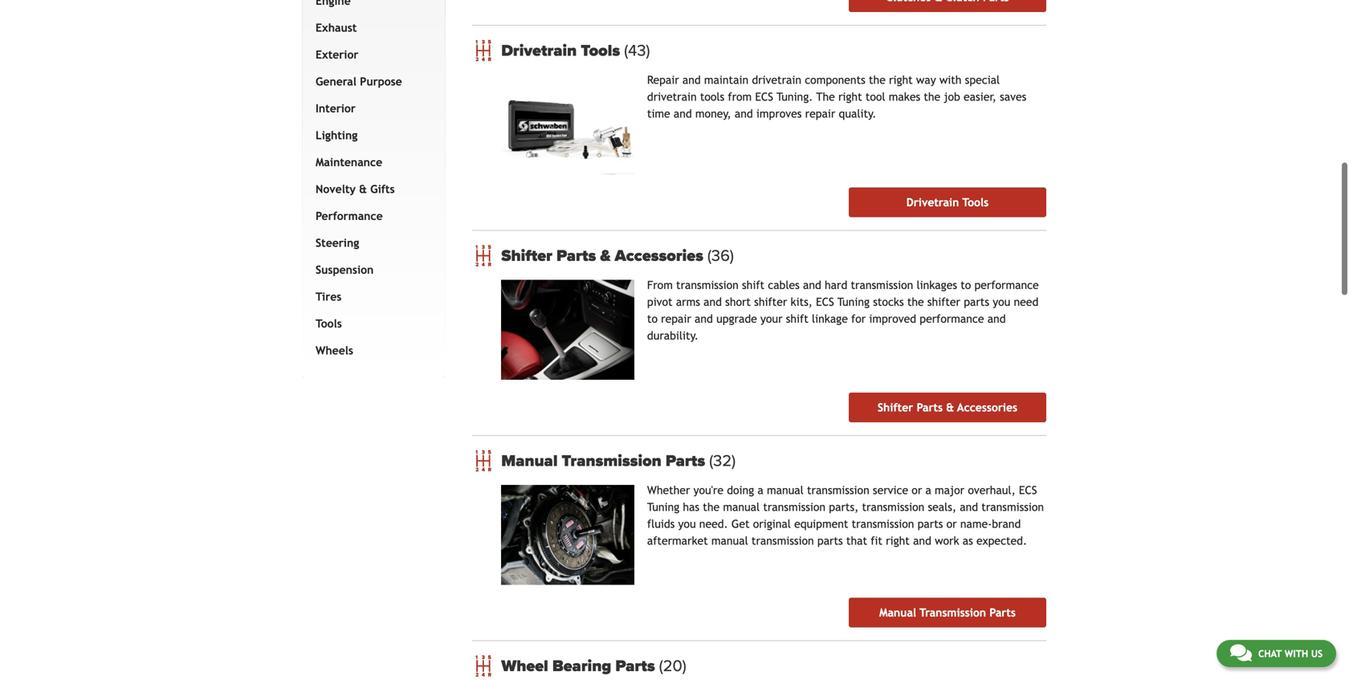 Task type: describe. For each thing, give the bounding box(es) containing it.
tools link
[[312, 310, 429, 337]]

lighting link
[[312, 122, 429, 149]]

equipment
[[794, 518, 849, 531]]

1 vertical spatial shifter parts & accessories link
[[849, 393, 1047, 423]]

cables
[[768, 279, 800, 292]]

0 vertical spatial manual
[[767, 484, 804, 497]]

way
[[916, 74, 936, 86]]

kits,
[[791, 296, 813, 308]]

tires
[[316, 290, 342, 303]]

0 horizontal spatial shift
[[742, 279, 765, 292]]

0 vertical spatial right
[[889, 74, 913, 86]]

novelty & gifts
[[316, 183, 395, 195]]

1 vertical spatial &
[[600, 246, 611, 266]]

shifter parts & accessories thumbnail image image
[[501, 280, 634, 380]]

tuning inside 'whether you're doing a manual transmission service or a major overhaul, ecs tuning has the manual transmission parts, transmission seals, and transmission fluids you need. get original equipment transmission parts or name-brand aftermarket manual transmission parts that fit right and work as expected.'
[[647, 501, 680, 514]]

tuning.
[[777, 90, 813, 103]]

1 horizontal spatial shifter parts & accessories
[[878, 401, 1018, 414]]

need.
[[699, 518, 728, 531]]

0 vertical spatial manual transmission parts link
[[501, 451, 1047, 471]]

job
[[944, 90, 961, 103]]

2 shifter from the left
[[928, 296, 961, 308]]

aftermarket
[[647, 535, 708, 547]]

improves
[[757, 107, 802, 120]]

purpose
[[360, 75, 402, 88]]

tires link
[[312, 283, 429, 310]]

& inside novelty & gifts link
[[359, 183, 367, 195]]

makes
[[889, 90, 921, 103]]

the inside 'whether you're doing a manual transmission service or a major overhaul, ecs tuning has the manual transmission parts, transmission seals, and transmission fluids you need. get original equipment transmission parts or name-brand aftermarket manual transmission parts that fit right and work as expected.'
[[703, 501, 720, 514]]

exterior link
[[312, 41, 429, 68]]

exterior
[[316, 48, 359, 61]]

repair inside from transmission shift cables and hard transmission linkages to performance pivot arms and short shifter kits, ecs tuning stocks the shifter parts you need to repair and upgrade your shift linkage for improved performance and durability.
[[661, 313, 691, 325]]

chat with us
[[1259, 648, 1323, 659]]

time
[[647, 107, 670, 120]]

parts for wheel bearing parts "link"
[[616, 657, 655, 676]]

your
[[761, 313, 783, 325]]

manual for manual transmission parts link to the bottom
[[880, 606, 917, 619]]

manual for the topmost manual transmission parts link
[[501, 451, 558, 471]]

0 horizontal spatial drivetrain tools
[[501, 41, 624, 60]]

transmission down "service"
[[862, 501, 925, 514]]

0 vertical spatial drivetrain tools link
[[501, 41, 1047, 60]]

quality.
[[839, 107, 877, 120]]

fluids
[[647, 518, 675, 531]]

transmission for manual transmission parts link to the bottom
[[920, 606, 986, 619]]

1 horizontal spatial or
[[947, 518, 957, 531]]

1 shifter from the left
[[754, 296, 787, 308]]

1 vertical spatial with
[[1285, 648, 1309, 659]]

0 horizontal spatial to
[[647, 313, 658, 325]]

novelty & gifts link
[[312, 176, 429, 203]]

steering link
[[312, 230, 429, 256]]

for
[[851, 313, 866, 325]]

name-
[[961, 518, 992, 531]]

tuning inside from transmission shift cables and hard transmission linkages to performance pivot arms and short shifter kits, ecs tuning stocks the shifter parts you need to repair and upgrade your shift linkage for improved performance and durability.
[[838, 296, 870, 308]]

2 vertical spatial parts
[[818, 535, 843, 547]]

interior link
[[312, 95, 429, 122]]

ecs inside 'whether you're doing a manual transmission service or a major overhaul, ecs tuning has the manual transmission parts, transmission seals, and transmission fluids you need. get original equipment transmission parts or name-brand aftermarket manual transmission parts that fit right and work as expected.'
[[1019, 484, 1037, 497]]

transmission up fit
[[852, 518, 914, 531]]

components
[[805, 74, 866, 86]]

repair and maintain drivetrain components the right way with special drivetrain tools from ecs tuning. the right tool makes the job easier, saves time and money, and improves repair quality.
[[647, 74, 1027, 120]]

original
[[753, 518, 791, 531]]

1 vertical spatial shift
[[786, 313, 809, 325]]

exhaust
[[316, 21, 357, 34]]

major
[[935, 484, 965, 497]]

linkage
[[812, 313, 848, 325]]

pivot
[[647, 296, 673, 308]]

1 horizontal spatial tools
[[581, 41, 620, 60]]

0 vertical spatial or
[[912, 484, 922, 497]]

1 vertical spatial manual transmission parts link
[[849, 598, 1047, 628]]

the down way
[[924, 90, 941, 103]]

tool
[[866, 90, 886, 103]]

special
[[965, 74, 1000, 86]]

ecs inside from transmission shift cables and hard transmission linkages to performance pivot arms and short shifter kits, ecs tuning stocks the shifter parts you need to repair and upgrade your shift linkage for improved performance and durability.
[[816, 296, 834, 308]]

transmission up brand
[[982, 501, 1044, 514]]

1 vertical spatial drivetrain
[[647, 90, 697, 103]]

saves
[[1000, 90, 1027, 103]]

whether you're doing a manual transmission service or a major overhaul, ecs tuning has the manual transmission parts, transmission seals, and transmission fluids you need. get original equipment transmission parts or name-brand aftermarket manual transmission parts that fit right and work as expected.
[[647, 484, 1044, 547]]

with inside repair and maintain drivetrain components the right way with special drivetrain tools from ecs tuning. the right tool makes the job easier, saves time and money, and improves repair quality.
[[940, 74, 962, 86]]

suspension
[[316, 263, 374, 276]]

right inside 'whether you're doing a manual transmission service or a major overhaul, ecs tuning has the manual transmission parts, transmission seals, and transmission fluids you need. get original equipment transmission parts or name-brand aftermarket manual transmission parts that fit right and work as expected.'
[[886, 535, 910, 547]]

you're
[[694, 484, 724, 497]]

lighting
[[316, 129, 358, 142]]

chat
[[1259, 648, 1282, 659]]

wheels link
[[312, 337, 429, 364]]

bearing
[[552, 657, 611, 676]]

maintenance link
[[312, 149, 429, 176]]

hard
[[825, 279, 848, 292]]

transmission up stocks
[[851, 279, 913, 292]]

you inside 'whether you're doing a manual transmission service or a major overhaul, ecs tuning has the manual transmission parts, transmission seals, and transmission fluids you need. get original equipment transmission parts or name-brand aftermarket manual transmission parts that fit right and work as expected.'
[[678, 518, 696, 531]]

manual transmission parts for manual transmission parts link to the bottom
[[880, 606, 1016, 619]]

seals,
[[928, 501, 957, 514]]

parts for the topmost manual transmission parts link
[[666, 451, 705, 471]]

you inside from transmission shift cables and hard transmission linkages to performance pivot arms and short shifter kits, ecs tuning stocks the shifter parts you need to repair and upgrade your shift linkage for improved performance and durability.
[[993, 296, 1011, 308]]

0 horizontal spatial shifter parts & accessories
[[501, 246, 708, 266]]

tools
[[700, 90, 725, 103]]

easier,
[[964, 90, 997, 103]]

manual transmission parts thumbnail image image
[[501, 485, 634, 585]]

from
[[728, 90, 752, 103]]

parts inside from transmission shift cables and hard transmission linkages to performance pivot arms and short shifter kits, ecs tuning stocks the shifter parts you need to repair and upgrade your shift linkage for improved performance and durability.
[[964, 296, 990, 308]]

ecs inside repair and maintain drivetrain components the right way with special drivetrain tools from ecs tuning. the right tool makes the job easier, saves time and money, and improves repair quality.
[[755, 90, 773, 103]]



Task type: vqa. For each thing, say whether or not it's contained in the screenshot.
share
no



Task type: locate. For each thing, give the bounding box(es) containing it.
1 vertical spatial tuning
[[647, 501, 680, 514]]

1 vertical spatial shifter parts & accessories
[[878, 401, 1018, 414]]

0 horizontal spatial with
[[940, 74, 962, 86]]

with left us
[[1285, 648, 1309, 659]]

service
[[873, 484, 909, 497]]

steering
[[316, 236, 359, 249]]

1 horizontal spatial shifter
[[878, 401, 913, 414]]

chat with us link
[[1217, 640, 1337, 667]]

manual
[[501, 451, 558, 471], [880, 606, 917, 619]]

comments image
[[1230, 643, 1252, 663]]

0 horizontal spatial drivetrain
[[647, 90, 697, 103]]

0 horizontal spatial or
[[912, 484, 922, 497]]

1 vertical spatial drivetrain tools
[[907, 196, 989, 209]]

0 vertical spatial tools
[[581, 41, 620, 60]]

drivetrain down repair
[[647, 90, 697, 103]]

you
[[993, 296, 1011, 308], [678, 518, 696, 531]]

0 horizontal spatial shifter
[[754, 296, 787, 308]]

drivetrain tools link
[[501, 41, 1047, 60], [849, 188, 1047, 217]]

parts down 'equipment'
[[818, 535, 843, 547]]

0 horizontal spatial transmission
[[562, 451, 662, 471]]

parts down seals,
[[918, 518, 943, 531]]

1 horizontal spatial shift
[[786, 313, 809, 325]]

exhaust link
[[312, 14, 429, 41]]

manual transmission parts for the topmost manual transmission parts link
[[501, 451, 709, 471]]

performance up need
[[975, 279, 1039, 292]]

&
[[359, 183, 367, 195], [600, 246, 611, 266], [946, 401, 954, 414]]

transmission up arms
[[676, 279, 739, 292]]

suspension link
[[312, 256, 429, 283]]

gifts
[[370, 183, 395, 195]]

1 horizontal spatial repair
[[805, 107, 836, 120]]

brand
[[992, 518, 1021, 531]]

that
[[847, 535, 868, 547]]

shift up short
[[742, 279, 765, 292]]

1 vertical spatial ecs
[[816, 296, 834, 308]]

0 vertical spatial tuning
[[838, 296, 870, 308]]

1 vertical spatial parts
[[918, 518, 943, 531]]

wheel bearing parts
[[501, 657, 659, 676]]

0 vertical spatial drivetrain tools
[[501, 41, 624, 60]]

parts
[[964, 296, 990, 308], [918, 518, 943, 531], [818, 535, 843, 547]]

transmission
[[676, 279, 739, 292], [851, 279, 913, 292], [807, 484, 870, 497], [763, 501, 826, 514], [862, 501, 925, 514], [982, 501, 1044, 514], [852, 518, 914, 531], [752, 535, 814, 547]]

2 vertical spatial ecs
[[1019, 484, 1037, 497]]

doing
[[727, 484, 754, 497]]

transmission down work
[[920, 606, 986, 619]]

drivetrain tools thumbnail image image
[[501, 75, 634, 175]]

1 vertical spatial performance
[[920, 313, 984, 325]]

0 vertical spatial manual transmission parts
[[501, 451, 709, 471]]

wheel bearing parts link
[[501, 657, 1047, 676]]

shifter
[[754, 296, 787, 308], [928, 296, 961, 308]]

transmission up the original on the bottom of the page
[[763, 501, 826, 514]]

2 a from the left
[[926, 484, 932, 497]]

manual transmission parts up whether
[[501, 451, 709, 471]]

the down linkages
[[907, 296, 924, 308]]

manual transmission parts link down work
[[849, 598, 1047, 628]]

work
[[935, 535, 959, 547]]

manual transmission parts link
[[501, 451, 1047, 471], [849, 598, 1047, 628]]

right up quality.
[[839, 90, 862, 103]]

1 horizontal spatial tuning
[[838, 296, 870, 308]]

from transmission shift cables and hard transmission linkages to performance pivot arms and short shifter kits, ecs tuning stocks the shifter parts you need to repair and upgrade your shift linkage for improved performance and durability.
[[647, 279, 1039, 342]]

0 horizontal spatial tuning
[[647, 501, 680, 514]]

general purpose link
[[312, 68, 429, 95]]

a right doing
[[758, 484, 764, 497]]

performance link
[[312, 203, 429, 230]]

improved
[[869, 313, 917, 325]]

manual transmission parts link up doing
[[501, 451, 1047, 471]]

performance
[[975, 279, 1039, 292], [920, 313, 984, 325]]

1 horizontal spatial shifter
[[928, 296, 961, 308]]

drivetrain tools
[[501, 41, 624, 60], [907, 196, 989, 209]]

0 vertical spatial shifter parts & accessories
[[501, 246, 708, 266]]

performance down linkages
[[920, 313, 984, 325]]

2 vertical spatial &
[[946, 401, 954, 414]]

maintain
[[704, 74, 749, 86]]

transmission up whether
[[562, 451, 662, 471]]

transmission for the topmost manual transmission parts link
[[562, 451, 662, 471]]

manual transmission parts
[[501, 451, 709, 471], [880, 606, 1016, 619]]

general
[[316, 75, 357, 88]]

shift down "kits,"
[[786, 313, 809, 325]]

from
[[647, 279, 673, 292]]

0 horizontal spatial manual transmission parts
[[501, 451, 709, 471]]

0 vertical spatial drivetrain
[[501, 41, 577, 60]]

1 horizontal spatial drivetrain
[[752, 74, 802, 86]]

with up job
[[940, 74, 962, 86]]

to right linkages
[[961, 279, 971, 292]]

fit
[[871, 535, 883, 547]]

1 vertical spatial you
[[678, 518, 696, 531]]

1 a from the left
[[758, 484, 764, 497]]

expected.
[[977, 535, 1027, 547]]

durability.
[[647, 329, 699, 342]]

2 horizontal spatial parts
[[964, 296, 990, 308]]

to down pivot
[[647, 313, 658, 325]]

the up need.
[[703, 501, 720, 514]]

1 vertical spatial manual
[[880, 606, 917, 619]]

need
[[1014, 296, 1039, 308]]

1 vertical spatial accessories
[[957, 401, 1018, 414]]

the
[[816, 90, 835, 103]]

1 horizontal spatial &
[[600, 246, 611, 266]]

manual up the original on the bottom of the page
[[767, 484, 804, 497]]

0 horizontal spatial parts
[[818, 535, 843, 547]]

transmission up parts,
[[807, 484, 870, 497]]

tuning
[[838, 296, 870, 308], [647, 501, 680, 514]]

1 horizontal spatial parts
[[918, 518, 943, 531]]

manual transmission parts down work
[[880, 606, 1016, 619]]

you down has
[[678, 518, 696, 531]]

0 horizontal spatial drivetrain
[[501, 41, 577, 60]]

wheels
[[316, 344, 353, 357]]

performance
[[316, 209, 383, 222]]

0 vertical spatial repair
[[805, 107, 836, 120]]

linkages
[[917, 279, 957, 292]]

ecs up improves
[[755, 90, 773, 103]]

shifter up your on the right of page
[[754, 296, 787, 308]]

0 vertical spatial to
[[961, 279, 971, 292]]

repair up 'durability.'
[[661, 313, 691, 325]]

1 horizontal spatial with
[[1285, 648, 1309, 659]]

1 vertical spatial transmission
[[920, 606, 986, 619]]

the inside from transmission shift cables and hard transmission linkages to performance pivot arms and short shifter kits, ecs tuning stocks the shifter parts you need to repair and upgrade your shift linkage for improved performance and durability.
[[907, 296, 924, 308]]

shifter parts & accessories link
[[501, 246, 1047, 266], [849, 393, 1047, 423]]

0 vertical spatial shifter parts & accessories link
[[501, 246, 1047, 266]]

0 horizontal spatial accessories
[[615, 246, 704, 266]]

1 vertical spatial manual transmission parts
[[880, 606, 1016, 619]]

short
[[725, 296, 751, 308]]

0 vertical spatial manual
[[501, 451, 558, 471]]

0 horizontal spatial ecs
[[755, 90, 773, 103]]

1 horizontal spatial a
[[926, 484, 932, 497]]

ecs up linkage
[[816, 296, 834, 308]]

manual up get
[[723, 501, 760, 514]]

drivetrain
[[501, 41, 577, 60], [907, 196, 959, 209]]

1 horizontal spatial accessories
[[957, 401, 1018, 414]]

1 vertical spatial repair
[[661, 313, 691, 325]]

0 vertical spatial performance
[[975, 279, 1039, 292]]

1 vertical spatial drivetrain
[[907, 196, 959, 209]]

general purpose
[[316, 75, 402, 88]]

shifter parts & accessories
[[501, 246, 708, 266], [878, 401, 1018, 414]]

0 horizontal spatial manual
[[501, 451, 558, 471]]

us
[[1311, 648, 1323, 659]]

0 horizontal spatial a
[[758, 484, 764, 497]]

and
[[683, 74, 701, 86], [674, 107, 692, 120], [735, 107, 753, 120], [803, 279, 822, 292], [704, 296, 722, 308], [695, 313, 713, 325], [988, 313, 1006, 325], [960, 501, 978, 514], [913, 535, 932, 547]]

a left major
[[926, 484, 932, 497]]

upgrade
[[717, 313, 757, 325]]

parts for manual transmission parts link to the bottom
[[990, 606, 1016, 619]]

0 vertical spatial &
[[359, 183, 367, 195]]

stocks
[[873, 296, 904, 308]]

1 vertical spatial drivetrain tools link
[[849, 188, 1047, 217]]

parts left need
[[964, 296, 990, 308]]

0 vertical spatial accessories
[[615, 246, 704, 266]]

1 vertical spatial manual
[[723, 501, 760, 514]]

or right "service"
[[912, 484, 922, 497]]

or up work
[[947, 518, 957, 531]]

accessories
[[615, 246, 704, 266], [957, 401, 1018, 414]]

tuning up for at top right
[[838, 296, 870, 308]]

2 vertical spatial manual
[[712, 535, 748, 547]]

tuning up fluids
[[647, 501, 680, 514]]

right right fit
[[886, 535, 910, 547]]

1 horizontal spatial drivetrain
[[907, 196, 959, 209]]

0 vertical spatial shifter
[[501, 246, 553, 266]]

1 vertical spatial right
[[839, 90, 862, 103]]

whether
[[647, 484, 690, 497]]

has
[[683, 501, 700, 514]]

manual down get
[[712, 535, 748, 547]]

money,
[[696, 107, 731, 120]]

0 vertical spatial drivetrain
[[752, 74, 802, 86]]

0 vertical spatial parts
[[964, 296, 990, 308]]

you left need
[[993, 296, 1011, 308]]

right
[[889, 74, 913, 86], [839, 90, 862, 103], [886, 535, 910, 547]]

novelty
[[316, 183, 356, 195]]

the up tool
[[869, 74, 886, 86]]

1 horizontal spatial you
[[993, 296, 1011, 308]]

wheel
[[501, 657, 548, 676]]

drivetrain
[[752, 74, 802, 86], [647, 90, 697, 103]]

1 horizontal spatial drivetrain tools
[[907, 196, 989, 209]]

repair
[[805, 107, 836, 120], [661, 313, 691, 325]]

drivetrain up tuning.
[[752, 74, 802, 86]]

get
[[732, 518, 750, 531]]

1 horizontal spatial ecs
[[816, 296, 834, 308]]

maintenance
[[316, 156, 382, 169]]

transmission down the original on the bottom of the page
[[752, 535, 814, 547]]

transmission
[[562, 451, 662, 471], [920, 606, 986, 619]]

1 vertical spatial shifter
[[878, 401, 913, 414]]

0 horizontal spatial repair
[[661, 313, 691, 325]]

1 horizontal spatial to
[[961, 279, 971, 292]]

0 horizontal spatial shifter
[[501, 246, 553, 266]]

0 vertical spatial ecs
[[755, 90, 773, 103]]

arms
[[676, 296, 700, 308]]

repair down the
[[805, 107, 836, 120]]

0 vertical spatial you
[[993, 296, 1011, 308]]

ecs
[[755, 90, 773, 103], [816, 296, 834, 308], [1019, 484, 1037, 497]]

parts
[[557, 246, 596, 266], [917, 401, 943, 414], [666, 451, 705, 471], [990, 606, 1016, 619], [616, 657, 655, 676]]

repair inside repair and maintain drivetrain components the right way with special drivetrain tools from ecs tuning. the right tool makes the job easier, saves time and money, and improves repair quality.
[[805, 107, 836, 120]]

0 horizontal spatial tools
[[316, 317, 342, 330]]

0 horizontal spatial &
[[359, 183, 367, 195]]

overhaul,
[[968, 484, 1016, 497]]

1 vertical spatial or
[[947, 518, 957, 531]]

repair
[[647, 74, 679, 86]]

right up makes on the right top of the page
[[889, 74, 913, 86]]

shifter down linkages
[[928, 296, 961, 308]]

interior
[[316, 102, 356, 115]]

1 horizontal spatial transmission
[[920, 606, 986, 619]]

2 vertical spatial right
[[886, 535, 910, 547]]

2 horizontal spatial tools
[[963, 196, 989, 209]]

2 horizontal spatial &
[[946, 401, 954, 414]]

0 vertical spatial shift
[[742, 279, 765, 292]]

0 vertical spatial transmission
[[562, 451, 662, 471]]

parts,
[[829, 501, 859, 514]]

ecs right the overhaul,
[[1019, 484, 1037, 497]]

2 horizontal spatial ecs
[[1019, 484, 1037, 497]]

as
[[963, 535, 973, 547]]

the
[[869, 74, 886, 86], [924, 90, 941, 103], [907, 296, 924, 308], [703, 501, 720, 514]]

0 vertical spatial with
[[940, 74, 962, 86]]

1 vertical spatial to
[[647, 313, 658, 325]]



